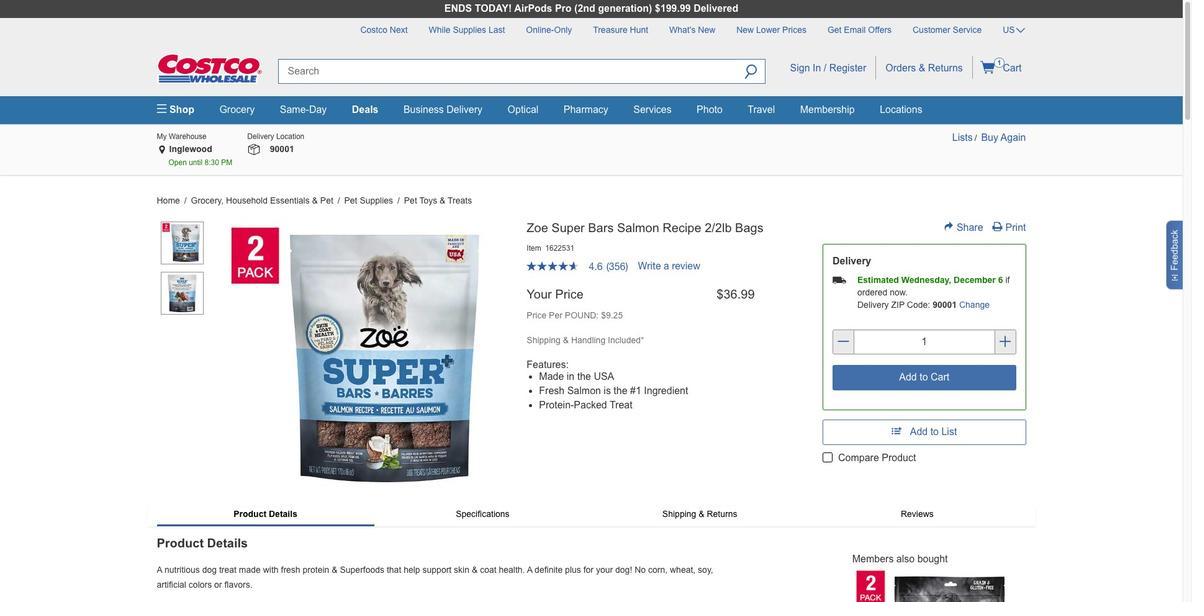 Task type: locate. For each thing, give the bounding box(es) containing it.
services link
[[634, 104, 672, 115]]

until
[[189, 159, 203, 167]]

0 horizontal spatial a
[[157, 565, 162, 575]]

health.
[[499, 565, 525, 575]]

inglewood
[[169, 144, 212, 154]]

0 horizontal spatial pet
[[320, 195, 334, 205]]

fresh
[[539, 386, 565, 396]]

Search text field
[[278, 59, 738, 84], [278, 59, 738, 84]]

included*
[[608, 335, 645, 345]]

the right is
[[614, 386, 628, 396]]

get email offers link
[[819, 18, 902, 37]]

treasure hunt
[[593, 25, 649, 35]]

my
[[157, 132, 167, 141]]

1 horizontal spatial product
[[234, 510, 267, 519]]

what's new
[[670, 25, 716, 35]]

8:30
[[205, 159, 219, 167]]

supplies left "toys"
[[360, 195, 393, 205]]

1 horizontal spatial a
[[527, 565, 533, 575]]

1 horizontal spatial price
[[556, 288, 584, 301]]

if
[[1006, 276, 1010, 285]]

photo link
[[697, 104, 723, 115]]

2 horizontal spatial pet
[[404, 195, 417, 205]]

None button
[[833, 366, 1017, 391]]

1 vertical spatial product
[[234, 510, 267, 519]]

same-
[[280, 104, 309, 115]]

business delivery
[[404, 104, 483, 115]]

location
[[276, 132, 305, 141]]

90001 down delivery location
[[270, 144, 294, 154]]

product details
[[234, 510, 298, 519], [157, 537, 248, 550]]

superfoods
[[340, 565, 385, 575]]

buy
[[982, 132, 999, 143]]

details up treat
[[207, 537, 248, 550]]

1 vertical spatial product details
[[157, 537, 248, 550]]

3 pet from the left
[[404, 195, 417, 205]]

write a review
[[638, 261, 701, 272]]

90001 down if ordered now.
[[933, 300, 957, 310]]

salmon right bars
[[618, 221, 660, 235]]

returns for shipping & returns
[[707, 510, 738, 519]]

feedback
[[1170, 230, 1180, 271]]

a right health.
[[527, 565, 533, 575]]

details up fresh
[[269, 510, 298, 519]]

your
[[596, 565, 613, 575]]

1 vertical spatial salmon
[[568, 386, 601, 396]]

that
[[387, 565, 402, 575]]

1 horizontal spatial pet
[[345, 195, 358, 205]]

None telephone field
[[855, 330, 995, 355]]

fresh
[[281, 565, 300, 575]]

0 horizontal spatial the
[[578, 372, 591, 382]]

grocery, household essentials & pet link
[[191, 195, 336, 205]]

shipping up features:
[[527, 335, 561, 345]]

estimated
[[858, 276, 900, 285]]

household
[[226, 195, 268, 205]]

1 horizontal spatial the
[[614, 386, 628, 396]]

2/2lb
[[705, 221, 732, 235]]

delivery down ordered
[[858, 300, 889, 310]]

cart
[[1001, 63, 1022, 73]]

hunt
[[630, 25, 649, 35]]

shipping up wheat,
[[663, 510, 697, 519]]

1 vertical spatial returns
[[707, 510, 738, 519]]

main element
[[157, 96, 1027, 124]]

a up artificial
[[157, 565, 162, 575]]

1 horizontal spatial shipping
[[663, 510, 697, 519]]

0 horizontal spatial salmon
[[568, 386, 601, 396]]

shipping & returns link
[[592, 508, 809, 522]]

supplies down ends at the left top of page
[[453, 25, 487, 35]]

1 horizontal spatial returns
[[929, 63, 964, 73]]

& left handling at the bottom of the page
[[563, 335, 569, 345]]

1 image
[[161, 222, 204, 264]]

0 horizontal spatial supplies
[[360, 195, 393, 205]]

definite
[[535, 565, 563, 575]]

skin
[[454, 565, 470, 575]]

pet for pet supplies
[[345, 195, 358, 205]]

while supplies last
[[429, 25, 505, 35]]

us
[[1003, 25, 1016, 35]]

pet toys & treats link
[[404, 195, 472, 205]]

features: made in the usa fresh salmon is the #1 ingredient protein-packed treat
[[527, 359, 689, 411]]

what's
[[670, 25, 696, 35]]

shop link
[[157, 96, 206, 124]]

delivery up 90001 button
[[247, 132, 274, 141]]

1 vertical spatial supplies
[[360, 195, 393, 205]]

zoe super bars beef recipe 2/2lb bags image
[[853, 567, 1017, 603]]

product up nutritious
[[157, 537, 204, 550]]

online-only link
[[517, 18, 582, 37]]

per
[[549, 310, 563, 320]]

price left the per
[[527, 310, 547, 320]]

delivery for delivery
[[833, 256, 872, 267]]

& right essentials
[[312, 195, 318, 205]]

0 vertical spatial salmon
[[618, 221, 660, 235]]

1 horizontal spatial 90001
[[933, 300, 957, 310]]

& right protein
[[332, 565, 338, 575]]

1 new from the left
[[698, 25, 716, 35]]

0 horizontal spatial 90001
[[270, 144, 294, 154]]

buy again
[[982, 132, 1027, 143]]

& right the orders
[[919, 63, 926, 73]]

0 vertical spatial details
[[269, 510, 298, 519]]

home link
[[157, 195, 180, 205]]

change
[[960, 300, 990, 310]]

0 vertical spatial shipping
[[527, 335, 561, 345]]

my warehouse
[[157, 132, 207, 141]]

0 vertical spatial price
[[556, 288, 584, 301]]

customer service link
[[904, 18, 992, 37]]

0 horizontal spatial price
[[527, 310, 547, 320]]

again
[[1001, 132, 1027, 143]]

optical
[[508, 104, 539, 115]]

1 horizontal spatial new
[[737, 25, 754, 35]]

(2nd
[[575, 3, 596, 14]]

coat
[[480, 565, 497, 575]]

pet supplies
[[345, 195, 396, 205]]

cart link
[[973, 56, 1027, 79]]

list
[[942, 427, 958, 438]]

delivery up 'estimated'
[[833, 256, 872, 267]]

0 horizontal spatial new
[[698, 25, 716, 35]]

product down add
[[882, 453, 917, 464]]

1 horizontal spatial salmon
[[618, 221, 660, 235]]

0 vertical spatial supplies
[[453, 25, 487, 35]]

1 vertical spatial details
[[207, 537, 248, 550]]

a
[[664, 261, 670, 272]]

shipping for shipping & returns
[[663, 510, 697, 519]]

no
[[635, 565, 646, 575]]

delivery for delivery location
[[247, 132, 274, 141]]

returns up soy,
[[707, 510, 738, 519]]

zoe
[[527, 221, 548, 235]]

0 vertical spatial returns
[[929, 63, 964, 73]]

made
[[239, 565, 261, 575]]

1 vertical spatial shipping
[[663, 510, 697, 519]]

product details up the dog
[[157, 537, 248, 550]]

0 horizontal spatial shipping
[[527, 335, 561, 345]]

usa
[[594, 372, 615, 382]]

0 vertical spatial the
[[578, 372, 591, 382]]

price up price per pound: $9.25
[[556, 288, 584, 301]]

0 vertical spatial 90001
[[270, 144, 294, 154]]

membership
[[801, 104, 855, 115]]

email
[[845, 25, 866, 35]]

super
[[552, 221, 585, 235]]

help
[[404, 565, 420, 575]]

features:
[[527, 359, 569, 370]]

returns down customer service
[[929, 63, 964, 73]]

compare product
[[839, 453, 917, 464]]

the right in
[[578, 372, 591, 382]]

only
[[554, 25, 572, 35]]

delivery inside main element
[[447, 104, 483, 115]]

0 vertical spatial product
[[882, 453, 917, 464]]

specifications link
[[374, 508, 592, 522]]

delivery
[[447, 104, 483, 115], [247, 132, 274, 141], [833, 256, 872, 267], [858, 300, 889, 310]]

1 pet from the left
[[320, 195, 334, 205]]

$
[[717, 288, 724, 301]]

your
[[527, 288, 552, 301]]

2 vertical spatial product
[[157, 537, 204, 550]]

returns
[[929, 63, 964, 73], [707, 510, 738, 519]]

salmon up packed
[[568, 386, 601, 396]]

0 horizontal spatial returns
[[707, 510, 738, 519]]

supplies
[[453, 25, 487, 35], [360, 195, 393, 205]]

1 vertical spatial the
[[614, 386, 628, 396]]

add to list
[[911, 427, 958, 438]]

new left lower
[[737, 25, 754, 35]]

us link
[[994, 18, 1029, 37]]

2 horizontal spatial product
[[882, 453, 917, 464]]

6
[[999, 276, 1004, 285]]

new down delivered
[[698, 25, 716, 35]]

product up made
[[234, 510, 267, 519]]

delivery right the business
[[447, 104, 483, 115]]

product details up with
[[234, 510, 298, 519]]

artificial
[[157, 580, 186, 590]]

#1
[[631, 386, 642, 396]]

& right skin
[[472, 565, 478, 575]]

orders
[[886, 63, 917, 73]]

1 horizontal spatial supplies
[[453, 25, 487, 35]]

2 pet from the left
[[345, 195, 358, 205]]



Task type: vqa. For each thing, say whether or not it's contained in the screenshot.
top Supplies
yes



Task type: describe. For each thing, give the bounding box(es) containing it.
to
[[931, 427, 939, 438]]

recipe
[[663, 221, 702, 235]]

add to list button
[[823, 420, 1027, 446]]

90001 inside 90001 button
[[270, 144, 294, 154]]

pro
[[555, 3, 572, 14]]

lists link
[[953, 132, 973, 143]]

support
[[423, 565, 452, 575]]

delivered
[[694, 3, 739, 14]]

& right "toys"
[[440, 195, 446, 205]]

print
[[1006, 222, 1027, 233]]

search image
[[745, 64, 758, 81]]

costco
[[361, 25, 388, 35]]

ends today! airpods pro (2nd generation) $199.99 delivered
[[445, 3, 739, 14]]

code:
[[908, 300, 931, 310]]

view larger image 1 image
[[225, 221, 499, 495]]

is
[[604, 386, 611, 396]]

today!
[[475, 3, 512, 14]]

share link
[[944, 222, 984, 233]]

specifications
[[456, 510, 510, 519]]

same-day link
[[280, 104, 327, 115]]

$199.99
[[655, 3, 691, 14]]

business
[[404, 104, 444, 115]]

2 image
[[161, 272, 204, 315]]

made
[[539, 372, 564, 382]]

2 a from the left
[[527, 565, 533, 575]]

add
[[911, 427, 928, 438]]

generation)
[[598, 3, 653, 14]]

1 horizontal spatial details
[[269, 510, 298, 519]]

treat
[[219, 565, 237, 575]]

protein-
[[539, 400, 574, 411]]

share
[[957, 222, 984, 233]]

optical link
[[508, 104, 539, 115]]

0 vertical spatial product details
[[234, 510, 298, 519]]

last
[[489, 25, 505, 35]]

business delivery link
[[404, 104, 483, 115]]

warehouse
[[169, 132, 207, 141]]

returns for orders & returns
[[929, 63, 964, 73]]

0 horizontal spatial details
[[207, 537, 248, 550]]

register
[[830, 63, 867, 73]]

change link
[[960, 300, 990, 310]]

product details link
[[157, 508, 374, 525]]

wednesday,
[[902, 276, 952, 285]]

pharmacy
[[564, 104, 609, 115]]

salmon inside features: made in the usa fresh salmon is the #1 ingredient protein-packed treat
[[568, 386, 601, 396]]

december
[[954, 276, 996, 285]]

pet supplies link
[[345, 195, 396, 205]]

soy,
[[698, 565, 714, 575]]

locations
[[880, 104, 923, 115]]

0 horizontal spatial product
[[157, 537, 204, 550]]

delivery location
[[247, 132, 305, 141]]

nutritious
[[165, 565, 200, 575]]

(356)
[[607, 261, 629, 272]]

treats
[[448, 195, 472, 205]]

print link
[[993, 222, 1027, 233]]

lists
[[953, 132, 973, 143]]

membership link
[[801, 104, 855, 115]]

ends
[[445, 3, 472, 14]]

estimated wednesday, december 6
[[858, 276, 1004, 285]]

service
[[953, 25, 982, 35]]

compare
[[839, 453, 880, 464]]

90001 button
[[261, 144, 301, 156]]

sign in / register
[[791, 63, 867, 73]]

bags
[[736, 221, 764, 235]]

for
[[584, 565, 594, 575]]

1 a from the left
[[157, 565, 162, 575]]

in
[[567, 372, 575, 382]]

pm
[[221, 159, 233, 167]]

price per pound: $9.25
[[527, 310, 623, 320]]

pet for pet toys & treats
[[404, 195, 417, 205]]

2 new from the left
[[737, 25, 754, 35]]

supplies for while
[[453, 25, 487, 35]]

1622531
[[546, 244, 575, 253]]

buy again link
[[982, 132, 1027, 143]]

pound:
[[565, 310, 599, 320]]

a nutritious dog treat made with fresh protein & superfoods that help support skin & coat health. a definite plus for your dog! no corn, wheat, soy, artificial colors or flavors.
[[157, 565, 714, 590]]

zip
[[892, 300, 905, 310]]

corn,
[[649, 565, 668, 575]]

offers
[[869, 25, 892, 35]]

shipping for shipping & handling included*
[[527, 335, 561, 345]]

1 vertical spatial 90001
[[933, 300, 957, 310]]

write a review button
[[638, 261, 701, 272]]

ordered
[[858, 288, 888, 298]]

delivery for delivery zip code: 90001 change
[[858, 300, 889, 310]]

orders & returns
[[886, 63, 964, 73]]

grocery, household essentials & pet
[[191, 195, 336, 205]]

treasure hunt link
[[584, 18, 658, 37]]

review
[[672, 261, 701, 272]]

item 1622531
[[527, 244, 575, 253]]

if ordered now.
[[858, 276, 1010, 298]]

& up soy,
[[699, 510, 705, 519]]

grocery
[[220, 104, 255, 115]]

essentials
[[270, 195, 310, 205]]

1 vertical spatial price
[[527, 310, 547, 320]]

supplies for pet
[[360, 195, 393, 205]]

colors
[[189, 580, 212, 590]]

airpods
[[515, 3, 553, 14]]

deals link
[[352, 104, 379, 115]]

while
[[429, 25, 451, 35]]

travel
[[748, 104, 776, 115]]

costco us homepage image
[[157, 53, 262, 84]]



